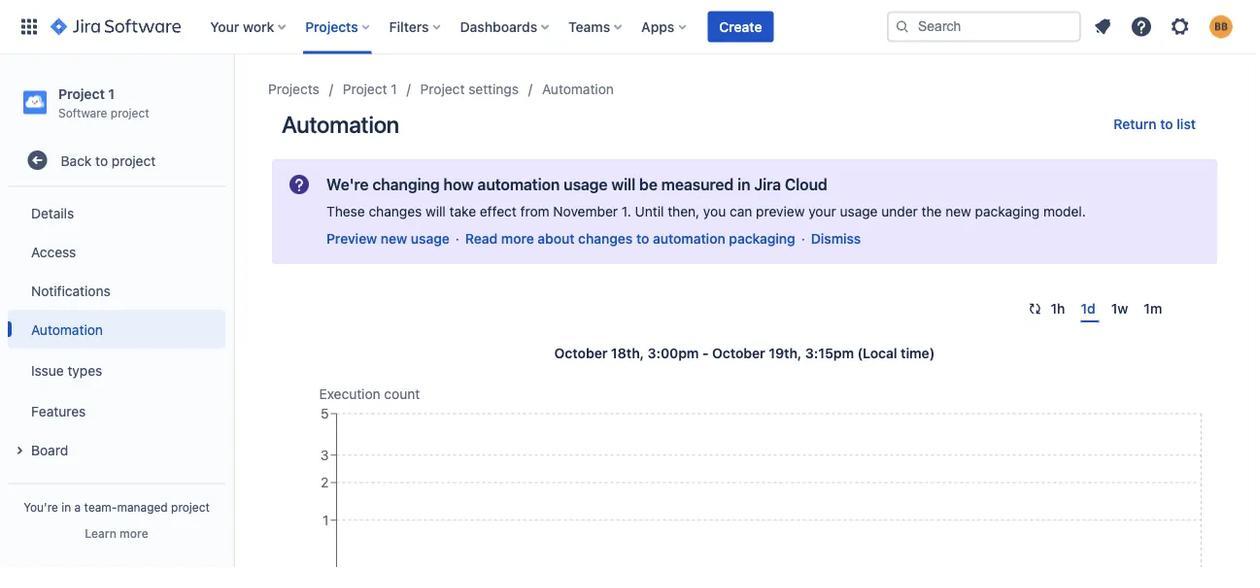 Task type: describe. For each thing, give the bounding box(es) containing it.
2 · from the left
[[801, 231, 805, 247]]

execution
[[319, 386, 380, 402]]

toolchain link
[[8, 469, 225, 508]]

projects for projects link
[[268, 81, 319, 97]]

notifications
[[31, 283, 110, 299]]

changes inside we're changing how automation usage will be measured in jira cloud these changes will take effect from november 1. until then, you can preview your usage under the new packaging model.
[[369, 204, 422, 220]]

access link
[[8, 232, 225, 271]]

project inside project 1 software project
[[111, 106, 149, 119]]

dashboards button
[[454, 11, 557, 42]]

features link
[[8, 392, 225, 431]]

learn
[[85, 527, 116, 540]]

1 for project 1
[[391, 81, 397, 97]]

0 horizontal spatial usage
[[411, 231, 450, 247]]

the
[[922, 204, 942, 220]]

return
[[1114, 116, 1157, 132]]

1 vertical spatial automation
[[282, 111, 399, 138]]

1 horizontal spatial more
[[501, 231, 534, 247]]

automation for notifications
[[31, 321, 103, 337]]

in inside we're changing how automation usage will be measured in jira cloud these changes will take effect from november 1. until then, you can preview your usage under the new packaging model.
[[738, 175, 750, 194]]

types
[[67, 362, 102, 378]]

toolchain
[[31, 481, 91, 497]]

(local
[[858, 345, 897, 361]]

you
[[703, 204, 726, 220]]

return to list
[[1114, 116, 1196, 132]]

project 1 software project
[[58, 85, 149, 119]]

new inside we're changing how automation usage will be measured in jira cloud these changes will take effect from november 1. until then, you can preview your usage under the new packaging model.
[[946, 204, 971, 220]]

settings
[[468, 81, 519, 97]]

projects link
[[268, 78, 319, 101]]

3:15pm
[[805, 345, 854, 361]]

list
[[1177, 116, 1196, 132]]

apps
[[641, 18, 675, 34]]

we're
[[326, 175, 369, 194]]

until
[[635, 204, 664, 220]]

take
[[449, 204, 476, 220]]

issue types
[[31, 362, 102, 378]]

1 october from the left
[[554, 345, 608, 361]]

how
[[443, 175, 474, 194]]

dismiss
[[811, 231, 861, 247]]

3:00pm
[[648, 345, 699, 361]]

back
[[61, 152, 92, 168]]

from
[[520, 204, 550, 220]]

preview new usage button
[[326, 229, 450, 249]]

read
[[465, 231, 498, 247]]

1 vertical spatial project
[[112, 152, 156, 168]]

issue
[[31, 362, 64, 378]]

managed
[[117, 500, 168, 514]]

1 horizontal spatial usage
[[564, 175, 608, 194]]

a
[[74, 500, 81, 514]]

november
[[553, 204, 618, 220]]

october 18th, 3:00pm - october 19th, 3:15pm (local time)
[[554, 345, 935, 361]]

primary element
[[12, 0, 887, 54]]

dashboards
[[460, 18, 537, 34]]

jira
[[754, 175, 781, 194]]

create
[[719, 18, 762, 34]]

we're changing how automation usage will be measured in jira cloud these changes will take effect from november 1. until then, you can preview your usage under the new packaging model.
[[326, 175, 1086, 220]]

18th,
[[611, 345, 644, 361]]

to for list
[[1160, 116, 1173, 132]]

automation link for project settings
[[542, 78, 614, 101]]

2 vertical spatial to
[[636, 231, 649, 247]]

more inside button
[[120, 527, 148, 540]]

1 vertical spatial in
[[61, 500, 71, 514]]

time)
[[901, 345, 935, 361]]

your work button
[[204, 11, 294, 42]]

expand image
[[8, 439, 31, 463]]

1h
[[1051, 301, 1065, 317]]

help image
[[1130, 15, 1153, 38]]

1m
[[1144, 301, 1162, 317]]

details
[[31, 205, 74, 221]]

preview
[[756, 204, 805, 220]]

be
[[639, 175, 658, 194]]

changing
[[373, 175, 440, 194]]

search image
[[895, 19, 910, 34]]

1w
[[1111, 301, 1128, 317]]

1d
[[1081, 301, 1096, 317]]

work
[[243, 18, 274, 34]]

0 horizontal spatial packaging
[[729, 231, 795, 247]]

these
[[326, 204, 365, 220]]

back to project
[[61, 152, 156, 168]]

automation inside we're changing how automation usage will be measured in jira cloud these changes will take effect from november 1. until then, you can preview your usage under the new packaging model.
[[478, 175, 560, 194]]

1 horizontal spatial will
[[611, 175, 636, 194]]

software
[[58, 106, 107, 119]]

filters button
[[383, 11, 448, 42]]

about
[[538, 231, 575, 247]]

your
[[210, 18, 239, 34]]

Search field
[[887, 11, 1081, 42]]

read more about changes to automation packaging button
[[465, 229, 795, 249]]



Task type: locate. For each thing, give the bounding box(es) containing it.
to
[[1160, 116, 1173, 132], [95, 152, 108, 168], [636, 231, 649, 247]]

0 horizontal spatial will
[[426, 204, 446, 220]]

usage up november at top
[[564, 175, 608, 194]]

teams
[[569, 18, 610, 34]]

project right managed at the bottom left of page
[[171, 500, 210, 514]]

1 vertical spatial new
[[381, 231, 407, 247]]

project inside project 1 software project
[[58, 85, 105, 102]]

to inside button
[[1160, 116, 1173, 132]]

1 horizontal spatial changes
[[578, 231, 633, 247]]

0 vertical spatial will
[[611, 175, 636, 194]]

apps button
[[636, 11, 694, 42]]

october left "18th,"
[[554, 345, 608, 361]]

count
[[384, 386, 420, 402]]

·
[[455, 231, 459, 247], [801, 231, 805, 247]]

19th,
[[769, 345, 802, 361]]

automation link up types
[[8, 310, 225, 349]]

0 horizontal spatial october
[[554, 345, 608, 361]]

notifications link
[[8, 271, 225, 310]]

2 vertical spatial automation
[[31, 321, 103, 337]]

can
[[730, 204, 752, 220]]

dismiss button
[[811, 229, 861, 249]]

1 horizontal spatial ·
[[801, 231, 805, 247]]

project up software
[[58, 85, 105, 102]]

preview new usage · read more about changes to automation packaging · dismiss
[[326, 231, 861, 247]]

0 vertical spatial usage
[[564, 175, 608, 194]]

0 horizontal spatial changes
[[369, 204, 422, 220]]

1 horizontal spatial automation
[[282, 111, 399, 138]]

1 horizontal spatial project
[[343, 81, 387, 97]]

settings image
[[1169, 15, 1192, 38]]

projects
[[305, 18, 358, 34], [268, 81, 319, 97]]

cloud
[[785, 175, 828, 194]]

0 vertical spatial automation
[[542, 81, 614, 97]]

1 vertical spatial packaging
[[729, 231, 795, 247]]

features
[[31, 403, 86, 419]]

1 vertical spatial will
[[426, 204, 446, 220]]

execution count
[[319, 386, 420, 402]]

1 horizontal spatial to
[[636, 231, 649, 247]]

changes down november at top
[[578, 231, 633, 247]]

0 vertical spatial in
[[738, 175, 750, 194]]

0 vertical spatial automation
[[478, 175, 560, 194]]

will left be
[[611, 175, 636, 194]]

effect
[[480, 204, 517, 220]]

teams button
[[563, 11, 630, 42]]

create button
[[708, 11, 774, 42]]

automation link
[[542, 78, 614, 101], [8, 310, 225, 349]]

project
[[343, 81, 387, 97], [420, 81, 465, 97], [58, 85, 105, 102]]

automation down the then,
[[653, 231, 725, 247]]

to down until
[[636, 231, 649, 247]]

project inside project settings link
[[420, 81, 465, 97]]

project down the projects dropdown button
[[343, 81, 387, 97]]

banner containing your work
[[0, 0, 1256, 54]]

1 vertical spatial to
[[95, 152, 108, 168]]

1.
[[622, 204, 631, 220]]

changes up preview new usage button
[[369, 204, 422, 220]]

· left 'dismiss'
[[801, 231, 805, 247]]

new
[[946, 204, 971, 220], [381, 231, 407, 247]]

project for project settings
[[420, 81, 465, 97]]

2 horizontal spatial project
[[420, 81, 465, 97]]

board
[[31, 442, 68, 458]]

project settings
[[420, 81, 519, 97]]

banner
[[0, 0, 1256, 54]]

new right the
[[946, 204, 971, 220]]

automation link for notifications
[[8, 310, 225, 349]]

project left settings
[[420, 81, 465, 97]]

automation
[[542, 81, 614, 97], [282, 111, 399, 138], [31, 321, 103, 337]]

1 up the back to project
[[108, 85, 115, 102]]

team-
[[84, 500, 117, 514]]

1 vertical spatial usage
[[840, 204, 878, 220]]

0 horizontal spatial in
[[61, 500, 71, 514]]

automation
[[478, 175, 560, 194], [653, 231, 725, 247]]

back to project link
[[8, 141, 225, 180]]

1 · from the left
[[455, 231, 459, 247]]

learn more button
[[85, 526, 148, 541]]

projects right work
[[305, 18, 358, 34]]

1 horizontal spatial 1
[[391, 81, 397, 97]]

automation link down teams
[[542, 78, 614, 101]]

automation down teams
[[542, 81, 614, 97]]

appswitcher icon image
[[17, 15, 41, 38]]

0 horizontal spatial ·
[[455, 231, 459, 247]]

usage up 'dismiss'
[[840, 204, 878, 220]]

to for project
[[95, 152, 108, 168]]

project up details link
[[112, 152, 156, 168]]

automation down project 1 link
[[282, 111, 399, 138]]

you're
[[23, 500, 58, 514]]

filters
[[389, 18, 429, 34]]

board button
[[8, 431, 225, 469]]

-
[[702, 345, 709, 361]]

to right the back
[[95, 152, 108, 168]]

0 horizontal spatial automation
[[478, 175, 560, 194]]

project inside project 1 link
[[343, 81, 387, 97]]

projects inside dropdown button
[[305, 18, 358, 34]]

project 1
[[343, 81, 397, 97]]

under
[[882, 204, 918, 220]]

automation up "from"
[[478, 175, 560, 194]]

then,
[[668, 204, 700, 220]]

usage
[[564, 175, 608, 194], [840, 204, 878, 220], [411, 231, 450, 247]]

group
[[8, 188, 225, 553]]

october right -
[[712, 345, 765, 361]]

automation down notifications
[[31, 321, 103, 337]]

more down "from"
[[501, 231, 534, 247]]

· left read
[[455, 231, 459, 247]]

1 for project 1 software project
[[108, 85, 115, 102]]

project settings link
[[420, 78, 519, 101]]

learn more
[[85, 527, 148, 540]]

0 vertical spatial packaging
[[975, 204, 1040, 220]]

in
[[738, 175, 750, 194], [61, 500, 71, 514]]

your
[[809, 204, 836, 220]]

packaging inside we're changing how automation usage will be measured in jira cloud these changes will take effect from november 1. until then, you can preview your usage under the new packaging model.
[[975, 204, 1040, 220]]

2 vertical spatial project
[[171, 500, 210, 514]]

in left the "a"
[[61, 500, 71, 514]]

automation for project settings
[[542, 81, 614, 97]]

model.
[[1043, 204, 1086, 220]]

0 vertical spatial new
[[946, 204, 971, 220]]

0 vertical spatial project
[[111, 106, 149, 119]]

0 horizontal spatial project
[[58, 85, 105, 102]]

1 vertical spatial automation link
[[8, 310, 225, 349]]

project 1 link
[[343, 78, 397, 101]]

your work
[[210, 18, 274, 34]]

access
[[31, 244, 76, 260]]

1 vertical spatial projects
[[268, 81, 319, 97]]

will
[[611, 175, 636, 194], [426, 204, 446, 220]]

preview
[[326, 231, 377, 247]]

0 horizontal spatial 1
[[108, 85, 115, 102]]

0 vertical spatial to
[[1160, 116, 1173, 132]]

will left take
[[426, 204, 446, 220]]

new right preview at the left of page
[[381, 231, 407, 247]]

1 vertical spatial more
[[120, 527, 148, 540]]

you're in a team-managed project
[[23, 500, 210, 514]]

project for project 1
[[343, 81, 387, 97]]

1 inside project 1 software project
[[108, 85, 115, 102]]

2 vertical spatial usage
[[411, 231, 450, 247]]

1 horizontal spatial packaging
[[975, 204, 1040, 220]]

1 horizontal spatial october
[[712, 345, 765, 361]]

return to list button
[[1102, 109, 1208, 140]]

0 horizontal spatial to
[[95, 152, 108, 168]]

2 horizontal spatial automation
[[542, 81, 614, 97]]

jira software image
[[51, 15, 181, 38], [51, 15, 181, 38]]

2 horizontal spatial to
[[1160, 116, 1173, 132]]

0 horizontal spatial more
[[120, 527, 148, 540]]

your profile and settings image
[[1210, 15, 1233, 38]]

projects for the projects dropdown button
[[305, 18, 358, 34]]

1 horizontal spatial new
[[946, 204, 971, 220]]

1 vertical spatial automation
[[653, 231, 725, 247]]

0 horizontal spatial automation
[[31, 321, 103, 337]]

issue types link
[[8, 349, 225, 392]]

reload image
[[1028, 301, 1043, 317]]

in left jira
[[738, 175, 750, 194]]

projects button
[[299, 11, 378, 42]]

project right software
[[111, 106, 149, 119]]

0 vertical spatial projects
[[305, 18, 358, 34]]

0 vertical spatial changes
[[369, 204, 422, 220]]

0 vertical spatial automation link
[[542, 78, 614, 101]]

packaging left the model.
[[975, 204, 1040, 220]]

packaging down preview
[[729, 231, 795, 247]]

2 october from the left
[[712, 345, 765, 361]]

sidebar navigation image
[[212, 78, 255, 117]]

1
[[391, 81, 397, 97], [108, 85, 115, 102]]

1 horizontal spatial in
[[738, 175, 750, 194]]

2 horizontal spatial usage
[[840, 204, 878, 220]]

details link
[[8, 194, 225, 232]]

0 horizontal spatial automation link
[[8, 310, 225, 349]]

group containing details
[[8, 188, 225, 553]]

usage down take
[[411, 231, 450, 247]]

1 horizontal spatial automation link
[[542, 78, 614, 101]]

more
[[501, 231, 534, 247], [120, 527, 148, 540]]

1 horizontal spatial automation
[[653, 231, 725, 247]]

1 down filters
[[391, 81, 397, 97]]

project
[[111, 106, 149, 119], [112, 152, 156, 168], [171, 500, 210, 514]]

projects right sidebar navigation 'icon'
[[268, 81, 319, 97]]

1 vertical spatial changes
[[578, 231, 633, 247]]

notifications image
[[1091, 15, 1114, 38]]

0 vertical spatial more
[[501, 231, 534, 247]]

more down managed at the bottom left of page
[[120, 527, 148, 540]]

changes
[[369, 204, 422, 220], [578, 231, 633, 247]]

0 horizontal spatial new
[[381, 231, 407, 247]]

to left list in the top of the page
[[1160, 116, 1173, 132]]

measured
[[661, 175, 734, 194]]



Task type: vqa. For each thing, say whether or not it's contained in the screenshot.
arrowRightIcon
no



